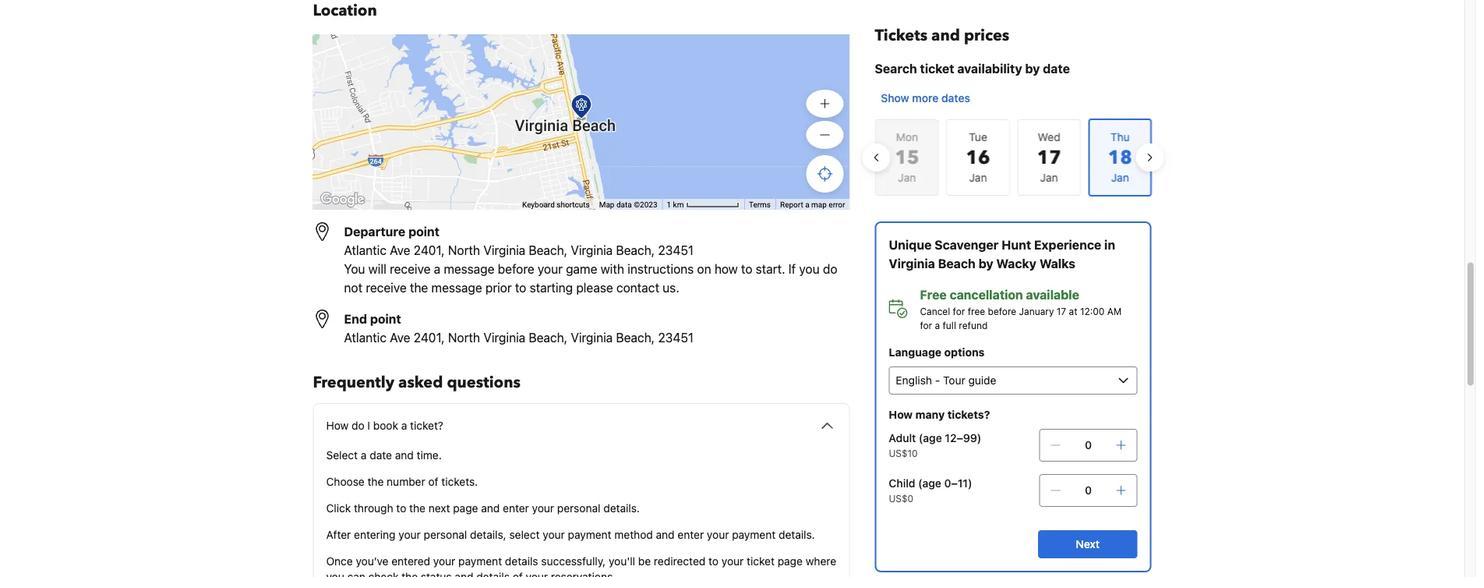 Task type: locate. For each thing, give the bounding box(es) containing it.
1 horizontal spatial point
[[409, 224, 440, 239]]

you inside departure point atlantic ave 2401, north virginia beach, virginia beach, 23451 you will receive a message before your game with instructions on how to start. if you do not receive the message prior to starting please contact us.
[[800, 262, 820, 276]]

virginia up questions
[[484, 330, 526, 345]]

0 vertical spatial 17
[[1037, 145, 1061, 170]]

do right the if
[[823, 262, 838, 276]]

for
[[953, 306, 966, 317], [920, 320, 933, 331]]

please
[[576, 280, 613, 295]]

1 north from the top
[[448, 243, 480, 258]]

1 vertical spatial atlantic
[[344, 330, 387, 345]]

2 0 from the top
[[1085, 484, 1092, 497]]

0 vertical spatial 0
[[1085, 439, 1092, 451]]

details. up the method
[[604, 502, 640, 515]]

2 north from the top
[[448, 330, 480, 345]]

1 vertical spatial ave
[[390, 330, 411, 345]]

17
[[1037, 145, 1061, 170], [1057, 306, 1067, 317]]

tue 16 jan
[[966, 131, 990, 184]]

17 inside region
[[1037, 145, 1061, 170]]

0 horizontal spatial ticket
[[747, 555, 775, 568]]

jan for 16
[[969, 171, 987, 184]]

point right end
[[370, 312, 401, 326]]

0 vertical spatial atlantic
[[344, 243, 387, 258]]

after entering your personal details, select your payment method and enter your payment details.
[[326, 528, 815, 541]]

jan
[[898, 171, 916, 184], [969, 171, 987, 184], [1040, 171, 1058, 184]]

0 vertical spatial personal
[[557, 502, 601, 515]]

do
[[823, 262, 838, 276], [352, 419, 365, 432]]

1 horizontal spatial personal
[[557, 502, 601, 515]]

game
[[566, 262, 598, 276]]

3 jan from the left
[[1040, 171, 1058, 184]]

atlantic
[[344, 243, 387, 258], [344, 330, 387, 345]]

beach, down contact at the left of the page
[[616, 330, 655, 345]]

of inside the once you've entered your payment details successfully, you'll be redirected to your ticket page where you can check the status and details of your reservations.
[[513, 570, 523, 577]]

message
[[444, 262, 495, 276], [432, 280, 482, 295]]

language options
[[889, 346, 985, 359]]

cancel
[[920, 306, 951, 317]]

2401, for departure
[[414, 243, 445, 258]]

1 vertical spatial (age
[[919, 477, 942, 490]]

select
[[510, 528, 540, 541]]

ticket up show more dates
[[920, 61, 955, 76]]

2 23451 from the top
[[658, 330, 694, 345]]

1 vertical spatial for
[[920, 320, 933, 331]]

2 jan from the left
[[969, 171, 987, 184]]

0 vertical spatial for
[[953, 306, 966, 317]]

a right book
[[401, 419, 407, 432]]

jan down the wed
[[1040, 171, 1058, 184]]

be
[[639, 555, 651, 568]]

in
[[1105, 237, 1116, 252]]

jan down the 15
[[898, 171, 916, 184]]

23451 up instructions
[[658, 243, 694, 258]]

do left i on the left of page
[[352, 419, 365, 432]]

receive right will
[[390, 262, 431, 276]]

1 horizontal spatial how
[[889, 408, 913, 421]]

before down "cancellation" in the right of the page
[[988, 306, 1017, 317]]

am
[[1108, 306, 1122, 317]]

0 vertical spatial you
[[800, 262, 820, 276]]

23451
[[658, 243, 694, 258], [658, 330, 694, 345]]

1 vertical spatial 23451
[[658, 330, 694, 345]]

wed
[[1038, 131, 1061, 143]]

ave down 'departure'
[[390, 243, 411, 258]]

1 horizontal spatial you
[[800, 262, 820, 276]]

ticket?
[[410, 419, 444, 432]]

date down the 'how do i book a ticket?'
[[370, 449, 392, 462]]

the down entered at the bottom of page
[[402, 570, 418, 577]]

0 horizontal spatial page
[[453, 502, 478, 515]]

entered
[[392, 555, 430, 568]]

to right "how"
[[742, 262, 753, 276]]

region
[[863, 112, 1165, 203]]

virginia down unique
[[889, 256, 936, 271]]

receive down will
[[366, 280, 407, 295]]

(age inside child (age 0–11) us$0
[[919, 477, 942, 490]]

experience
[[1035, 237, 1102, 252]]

1 ave from the top
[[390, 243, 411, 258]]

0 vertical spatial 23451
[[658, 243, 694, 258]]

choose
[[326, 475, 365, 488]]

1 vertical spatial point
[[370, 312, 401, 326]]

1 vertical spatial enter
[[678, 528, 704, 541]]

0 vertical spatial do
[[823, 262, 838, 276]]

1 horizontal spatial details.
[[779, 528, 815, 541]]

you right the if
[[800, 262, 820, 276]]

before up prior
[[498, 262, 535, 276]]

0 vertical spatial point
[[409, 224, 440, 239]]

1 vertical spatial date
[[370, 449, 392, 462]]

instructions
[[628, 262, 694, 276]]

0 horizontal spatial date
[[370, 449, 392, 462]]

ave inside end point atlantic ave 2401, north virginia beach, virginia beach, 23451
[[390, 330, 411, 345]]

0 horizontal spatial do
[[352, 419, 365, 432]]

click through to the next page and enter your personal details.
[[326, 502, 640, 515]]

receive
[[390, 262, 431, 276], [366, 280, 407, 295]]

0 horizontal spatial you
[[326, 570, 345, 577]]

17 down the wed
[[1037, 145, 1061, 170]]

2401, inside departure point atlantic ave 2401, north virginia beach, virginia beach, 23451 you will receive a message before your game with instructions on how to start. if you do not receive the message prior to starting please contact us.
[[414, 243, 445, 258]]

us$0
[[889, 493, 914, 504]]

1 horizontal spatial before
[[988, 306, 1017, 317]]

0 horizontal spatial how
[[326, 419, 349, 432]]

by down scavenger
[[979, 256, 994, 271]]

free
[[920, 287, 947, 302]]

you inside the once you've entered your payment details successfully, you'll be redirected to your ticket page where you can check the status and details of your reservations.
[[326, 570, 345, 577]]

virginia up game
[[571, 243, 613, 258]]

how inside dropdown button
[[326, 419, 349, 432]]

23451 inside departure point atlantic ave 2401, north virginia beach, virginia beach, 23451 you will receive a message before your game with instructions on how to start. if you do not receive the message prior to starting please contact us.
[[658, 243, 694, 258]]

personal up after entering your personal details, select your payment method and enter your payment details.
[[557, 502, 601, 515]]

a inside dropdown button
[[401, 419, 407, 432]]

to right redirected
[[709, 555, 719, 568]]

the
[[410, 280, 428, 295], [368, 475, 384, 488], [409, 502, 426, 515], [402, 570, 418, 577]]

23451 for end point atlantic ave 2401, north virginia beach, virginia beach, 23451
[[658, 330, 694, 345]]

the left next
[[409, 502, 426, 515]]

0 for child (age 0–11)
[[1085, 484, 1092, 497]]

1 23451 from the top
[[658, 243, 694, 258]]

cancellation
[[950, 287, 1024, 302]]

details down select
[[505, 555, 539, 568]]

0 horizontal spatial before
[[498, 262, 535, 276]]

status
[[421, 570, 452, 577]]

1 km
[[667, 200, 686, 209]]

0 vertical spatial (age
[[919, 432, 942, 444]]

of
[[428, 475, 439, 488], [513, 570, 523, 577]]

2 horizontal spatial jan
[[1040, 171, 1058, 184]]

and right status
[[455, 570, 474, 577]]

ticket inside the once you've entered your payment details successfully, you'll be redirected to your ticket page where you can check the status and details of your reservations.
[[747, 555, 775, 568]]

1 atlantic from the top
[[344, 243, 387, 258]]

1 vertical spatial by
[[979, 256, 994, 271]]

a
[[806, 200, 810, 209], [434, 262, 441, 276], [935, 320, 940, 331], [401, 419, 407, 432], [361, 449, 367, 462]]

north inside departure point atlantic ave 2401, north virginia beach, virginia beach, 23451 you will receive a message before your game with instructions on how to start. if you do not receive the message prior to starting please contact us.
[[448, 243, 480, 258]]

km
[[673, 200, 684, 209]]

of down select
[[513, 570, 523, 577]]

1 horizontal spatial ticket
[[920, 61, 955, 76]]

point for departure
[[409, 224, 440, 239]]

2401,
[[414, 243, 445, 258], [414, 330, 445, 345]]

jan for 15
[[898, 171, 916, 184]]

i
[[368, 419, 370, 432]]

1 vertical spatial page
[[778, 555, 803, 568]]

unique scavenger hunt experience in virginia beach by wacky walks
[[889, 237, 1116, 271]]

point right 'departure'
[[409, 224, 440, 239]]

payment inside the once you've entered your payment details successfully, you'll be redirected to your ticket page where you can check the status and details of your reservations.
[[459, 555, 502, 568]]

1 vertical spatial north
[[448, 330, 480, 345]]

error
[[829, 200, 846, 209]]

1 horizontal spatial page
[[778, 555, 803, 568]]

and up details,
[[481, 502, 500, 515]]

atlantic inside end point atlantic ave 2401, north virginia beach, virginia beach, 23451
[[344, 330, 387, 345]]

atlantic inside departure point atlantic ave 2401, north virginia beach, virginia beach, 23451 you will receive a message before your game with instructions on how to start. if you do not receive the message prior to starting please contact us.
[[344, 243, 387, 258]]

0 horizontal spatial details.
[[604, 502, 640, 515]]

details down details,
[[477, 570, 510, 577]]

0 horizontal spatial jan
[[898, 171, 916, 184]]

1 vertical spatial personal
[[424, 528, 467, 541]]

ave
[[390, 243, 411, 258], [390, 330, 411, 345]]

personal down next
[[424, 528, 467, 541]]

how
[[889, 408, 913, 421], [326, 419, 349, 432]]

date right the availability
[[1043, 61, 1071, 76]]

23451 down us.
[[658, 330, 694, 345]]

0 vertical spatial 2401,
[[414, 243, 445, 258]]

of left tickets.
[[428, 475, 439, 488]]

1 jan from the left
[[898, 171, 916, 184]]

ave for end
[[390, 330, 411, 345]]

jan inside 'mon 15 jan'
[[898, 171, 916, 184]]

2 atlantic from the top
[[344, 330, 387, 345]]

1 vertical spatial before
[[988, 306, 1017, 317]]

1 vertical spatial ticket
[[747, 555, 775, 568]]

1 horizontal spatial by
[[1026, 61, 1040, 76]]

tickets
[[875, 25, 928, 46]]

dates
[[942, 92, 971, 104]]

jan down 16
[[969, 171, 987, 184]]

12:00
[[1081, 306, 1105, 317]]

point inside end point atlantic ave 2401, north virginia beach, virginia beach, 23451
[[370, 312, 401, 326]]

walks
[[1040, 256, 1076, 271]]

0 vertical spatial date
[[1043, 61, 1071, 76]]

tickets?
[[948, 408, 991, 421]]

(age
[[919, 432, 942, 444], [919, 477, 942, 490]]

atlantic for departure
[[344, 243, 387, 258]]

beach, down starting
[[529, 330, 568, 345]]

23451 for departure point atlantic ave 2401, north virginia beach, virginia beach, 23451 you will receive a message before your game with instructions on how to start. if you do not receive the message prior to starting please contact us.
[[658, 243, 694, 258]]

0 vertical spatial north
[[448, 243, 480, 258]]

details. up where
[[779, 528, 815, 541]]

(age right child
[[919, 477, 942, 490]]

0 horizontal spatial point
[[370, 312, 401, 326]]

ticket left where
[[747, 555, 775, 568]]

contact
[[617, 280, 660, 295]]

a right will
[[434, 262, 441, 276]]

0 vertical spatial of
[[428, 475, 439, 488]]

refund
[[959, 320, 988, 331]]

the up through
[[368, 475, 384, 488]]

message up prior
[[444, 262, 495, 276]]

1 horizontal spatial of
[[513, 570, 523, 577]]

jan for 17
[[1040, 171, 1058, 184]]

before inside departure point atlantic ave 2401, north virginia beach, virginia beach, 23451 you will receive a message before your game with instructions on how to start. if you do not receive the message prior to starting please contact us.
[[498, 262, 535, 276]]

page left where
[[778, 555, 803, 568]]

atlantic for end
[[344, 330, 387, 345]]

north for end
[[448, 330, 480, 345]]

2 (age from the top
[[919, 477, 942, 490]]

1 horizontal spatial jan
[[969, 171, 987, 184]]

0 horizontal spatial personal
[[424, 528, 467, 541]]

start.
[[756, 262, 786, 276]]

jan inside tue 16 jan
[[969, 171, 987, 184]]

1 horizontal spatial enter
[[678, 528, 704, 541]]

2 2401, from the top
[[414, 330, 445, 345]]

0 horizontal spatial payment
[[459, 555, 502, 568]]

atlantic down end
[[344, 330, 387, 345]]

to right prior
[[515, 280, 527, 295]]

personal
[[557, 502, 601, 515], [424, 528, 467, 541]]

the right not
[[410, 280, 428, 295]]

date inside how do i book a ticket? element
[[370, 449, 392, 462]]

0 horizontal spatial for
[[920, 320, 933, 331]]

1 vertical spatial details.
[[779, 528, 815, 541]]

ave up frequently asked questions
[[390, 330, 411, 345]]

(age down many
[[919, 432, 942, 444]]

by inside unique scavenger hunt experience in virginia beach by wacky walks
[[979, 256, 994, 271]]

ave inside departure point atlantic ave 2401, north virginia beach, virginia beach, 23451 you will receive a message before your game with instructions on how to start. if you do not receive the message prior to starting please contact us.
[[390, 243, 411, 258]]

1 horizontal spatial for
[[953, 306, 966, 317]]

1 (age from the top
[[919, 432, 942, 444]]

(age for child
[[919, 477, 942, 490]]

by right the availability
[[1026, 61, 1040, 76]]

2 ave from the top
[[390, 330, 411, 345]]

0 vertical spatial before
[[498, 262, 535, 276]]

free cancellation available cancel for free before january 17 at 12:00 am for a full refund
[[920, 287, 1122, 331]]

a left full
[[935, 320, 940, 331]]

0 vertical spatial ave
[[390, 243, 411, 258]]

you
[[800, 262, 820, 276], [326, 570, 345, 577]]

for up full
[[953, 306, 966, 317]]

virginia
[[484, 243, 526, 258], [571, 243, 613, 258], [889, 256, 936, 271], [484, 330, 526, 345], [571, 330, 613, 345]]

how up adult
[[889, 408, 913, 421]]

time.
[[417, 449, 442, 462]]

north
[[448, 243, 480, 258], [448, 330, 480, 345]]

availability
[[958, 61, 1023, 76]]

beach, up starting
[[529, 243, 568, 258]]

unique
[[889, 237, 932, 252]]

you down once
[[326, 570, 345, 577]]

january
[[1020, 306, 1055, 317]]

1 0 from the top
[[1085, 439, 1092, 451]]

(age inside adult (age 12–99) us$10
[[919, 432, 942, 444]]

23451 inside end point atlantic ave 2401, north virginia beach, virginia beach, 23451
[[658, 330, 694, 345]]

report a map error
[[781, 200, 846, 209]]

to down "choose the number of tickets."
[[396, 502, 407, 515]]

north inside end point atlantic ave 2401, north virginia beach, virginia beach, 23451
[[448, 330, 480, 345]]

prior
[[486, 280, 512, 295]]

17 left 'at'
[[1057, 306, 1067, 317]]

a left the map
[[806, 200, 810, 209]]

1 vertical spatial do
[[352, 419, 365, 432]]

(age for adult
[[919, 432, 942, 444]]

details
[[505, 555, 539, 568], [477, 570, 510, 577]]

1 vertical spatial of
[[513, 570, 523, 577]]

1 vertical spatial 17
[[1057, 306, 1067, 317]]

0 horizontal spatial by
[[979, 256, 994, 271]]

page
[[453, 502, 478, 515], [778, 555, 803, 568]]

0 vertical spatial ticket
[[920, 61, 955, 76]]

enter up redirected
[[678, 528, 704, 541]]

atlantic down 'departure'
[[344, 243, 387, 258]]

0 horizontal spatial enter
[[503, 502, 529, 515]]

1 vertical spatial 2401,
[[414, 330, 445, 345]]

tickets and prices
[[875, 25, 1010, 46]]

0 vertical spatial details
[[505, 555, 539, 568]]

message left prior
[[432, 280, 482, 295]]

for down cancel
[[920, 320, 933, 331]]

1 2401, from the top
[[414, 243, 445, 258]]

how up select
[[326, 419, 349, 432]]

1 vertical spatial you
[[326, 570, 345, 577]]

2401, inside end point atlantic ave 2401, north virginia beach, virginia beach, 23451
[[414, 330, 445, 345]]

enter up select
[[503, 502, 529, 515]]

by
[[1026, 61, 1040, 76], [979, 256, 994, 271]]

how
[[715, 262, 738, 276]]

1 horizontal spatial do
[[823, 262, 838, 276]]

point inside departure point atlantic ave 2401, north virginia beach, virginia beach, 23451 you will receive a message before your game with instructions on how to start. if you do not receive the message prior to starting please contact us.
[[409, 224, 440, 239]]

page right next
[[453, 502, 478, 515]]

jan inside wed 17 jan
[[1040, 171, 1058, 184]]

virginia up prior
[[484, 243, 526, 258]]

1 vertical spatial 0
[[1085, 484, 1092, 497]]



Task type: vqa. For each thing, say whether or not it's contained in the screenshot.
in
yes



Task type: describe. For each thing, give the bounding box(es) containing it.
asked
[[398, 372, 443, 393]]

language
[[889, 346, 942, 359]]

a inside free cancellation available cancel for free before january 17 at 12:00 am for a full refund
[[935, 320, 940, 331]]

©2023
[[634, 200, 658, 209]]

mon 15 jan
[[895, 131, 919, 184]]

keyboard shortcuts
[[522, 200, 590, 209]]

us$10
[[889, 448, 918, 458]]

do inside dropdown button
[[352, 419, 365, 432]]

and up redirected
[[656, 528, 675, 541]]

through
[[354, 502, 393, 515]]

and left time.
[[395, 449, 414, 462]]

method
[[615, 528, 653, 541]]

page inside the once you've entered your payment details successfully, you'll be redirected to your ticket page where you can check the status and details of your reservations.
[[778, 555, 803, 568]]

data
[[617, 200, 632, 209]]

17 inside free cancellation available cancel for free before january 17 at 12:00 am for a full refund
[[1057, 306, 1067, 317]]

at
[[1069, 306, 1078, 317]]

virginia inside unique scavenger hunt experience in virginia beach by wacky walks
[[889, 256, 936, 271]]

us.
[[663, 280, 680, 295]]

show more dates
[[881, 92, 971, 104]]

ave for departure
[[390, 243, 411, 258]]

details,
[[470, 528, 507, 541]]

check
[[369, 570, 399, 577]]

reservations.
[[551, 570, 616, 577]]

0 vertical spatial details.
[[604, 502, 640, 515]]

the inside departure point atlantic ave 2401, north virginia beach, virginia beach, 23451 you will receive a message before your game with instructions on how to start. if you do not receive the message prior to starting please contact us.
[[410, 280, 428, 295]]

point for end
[[370, 312, 401, 326]]

search
[[875, 61, 918, 76]]

you've
[[356, 555, 389, 568]]

12–99)
[[945, 432, 982, 444]]

child (age 0–11) us$0
[[889, 477, 973, 504]]

0 vertical spatial by
[[1026, 61, 1040, 76]]

full
[[943, 320, 957, 331]]

0 vertical spatial message
[[444, 262, 495, 276]]

do inside departure point atlantic ave 2401, north virginia beach, virginia beach, 23451 you will receive a message before your game with instructions on how to start. if you do not receive the message prior to starting please contact us.
[[823, 262, 838, 276]]

to inside the once you've entered your payment details successfully, you'll be redirected to your ticket page where you can check the status and details of your reservations.
[[709, 555, 719, 568]]

tue
[[969, 131, 987, 143]]

1
[[667, 200, 671, 209]]

1 horizontal spatial date
[[1043, 61, 1071, 76]]

starting
[[530, 280, 573, 295]]

search ticket availability by date
[[875, 61, 1071, 76]]

how for how many tickets?
[[889, 408, 913, 421]]

next
[[1076, 538, 1100, 551]]

departure
[[344, 224, 406, 239]]

2 horizontal spatial payment
[[732, 528, 776, 541]]

and left "prices"
[[932, 25, 961, 46]]

keyboard
[[522, 200, 555, 209]]

before inside free cancellation available cancel for free before january 17 at 12:00 am for a full refund
[[988, 306, 1017, 317]]

how do i book a ticket? button
[[326, 416, 837, 435]]

terms
[[749, 200, 771, 209]]

report a map error link
[[781, 200, 846, 209]]

map data ©2023
[[599, 200, 658, 209]]

terms link
[[749, 200, 771, 209]]

mon
[[896, 131, 918, 143]]

how do i book a ticket?
[[326, 419, 444, 432]]

select a date and time.
[[326, 449, 442, 462]]

questions
[[447, 372, 521, 393]]

0 vertical spatial page
[[453, 502, 478, 515]]

number
[[387, 475, 426, 488]]

wed 17 jan
[[1037, 131, 1061, 184]]

and inside the once you've entered your payment details successfully, you'll be redirected to your ticket page where you can check the status and details of your reservations.
[[455, 570, 474, 577]]

can
[[347, 570, 366, 577]]

once
[[326, 555, 353, 568]]

departure point atlantic ave 2401, north virginia beach, virginia beach, 23451 you will receive a message before your game with instructions on how to start. if you do not receive the message prior to starting please contact us.
[[344, 224, 838, 295]]

many
[[916, 408, 945, 421]]

click
[[326, 502, 351, 515]]

adult (age 12–99) us$10
[[889, 432, 982, 458]]

1 km button
[[662, 199, 745, 210]]

report
[[781, 200, 804, 209]]

shortcuts
[[557, 200, 590, 209]]

free
[[968, 306, 986, 317]]

adult
[[889, 432, 916, 444]]

with
[[601, 262, 625, 276]]

book
[[373, 419, 398, 432]]

google image
[[317, 189, 368, 210]]

how for how do i book a ticket?
[[326, 419, 349, 432]]

child
[[889, 477, 916, 490]]

next
[[429, 502, 450, 515]]

will
[[369, 262, 387, 276]]

16
[[966, 145, 990, 170]]

options
[[945, 346, 985, 359]]

north for departure
[[448, 243, 480, 258]]

1 horizontal spatial payment
[[568, 528, 612, 541]]

1 vertical spatial details
[[477, 570, 510, 577]]

your inside departure point atlantic ave 2401, north virginia beach, virginia beach, 23451 you will receive a message before your game with instructions on how to start. if you do not receive the message prior to starting please contact us.
[[538, 262, 563, 276]]

select
[[326, 449, 358, 462]]

not
[[344, 280, 363, 295]]

1 vertical spatial message
[[432, 280, 482, 295]]

0 for adult (age 12–99)
[[1085, 439, 1092, 451]]

location
[[313, 0, 377, 21]]

end point atlantic ave 2401, north virginia beach, virginia beach, 23451
[[344, 312, 694, 345]]

end
[[344, 312, 367, 326]]

how do i book a ticket? element
[[326, 435, 837, 577]]

0 horizontal spatial of
[[428, 475, 439, 488]]

the inside the once you've entered your payment details successfully, you'll be redirected to your ticket page where you can check the status and details of your reservations.
[[402, 570, 418, 577]]

a right select
[[361, 449, 367, 462]]

how many tickets?
[[889, 408, 991, 421]]

15
[[895, 145, 919, 170]]

beach, up the with
[[616, 243, 655, 258]]

0 vertical spatial receive
[[390, 262, 431, 276]]

1 vertical spatial receive
[[366, 280, 407, 295]]

a inside departure point atlantic ave 2401, north virginia beach, virginia beach, 23451 you will receive a message before your game with instructions on how to start. if you do not receive the message prior to starting please contact us.
[[434, 262, 441, 276]]

you'll
[[609, 555, 636, 568]]

region containing 15
[[863, 112, 1165, 203]]

on
[[697, 262, 712, 276]]

after
[[326, 528, 351, 541]]

choose the number of tickets.
[[326, 475, 478, 488]]

available
[[1027, 287, 1080, 302]]

scavenger
[[935, 237, 999, 252]]

if
[[789, 262, 796, 276]]

map region
[[156, 0, 954, 366]]

2401, for end
[[414, 330, 445, 345]]

map
[[599, 200, 615, 209]]

0 vertical spatial enter
[[503, 502, 529, 515]]

next button
[[1039, 530, 1138, 558]]

wacky
[[997, 256, 1037, 271]]

virginia down please
[[571, 330, 613, 345]]

prices
[[964, 25, 1010, 46]]



